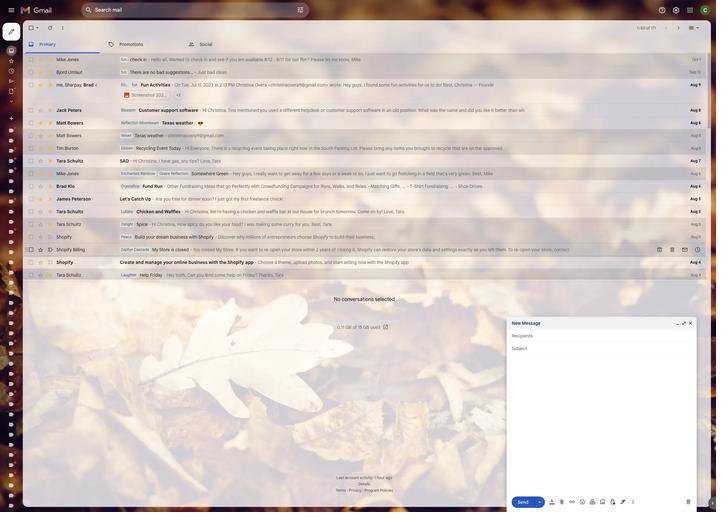 Task type: vqa. For each thing, say whether or not it's contained in the screenshot.
'big youtube'
no



Task type: describe. For each thing, give the bounding box(es) containing it.
1 check from the left
[[130, 57, 142, 62]]

all,
[[162, 57, 168, 62]]

1 horizontal spatial like
[[484, 108, 491, 113]]

customer
[[139, 108, 160, 113]]

of right the 50
[[647, 26, 651, 30]]

25 ͏‌ from the left
[[436, 260, 438, 265]]

their
[[346, 234, 355, 240]]

jones for somewhere
[[67, 171, 79, 177]]

for right 8/17
[[286, 57, 291, 62]]

0 vertical spatial at
[[215, 82, 219, 88]]

see
[[218, 57, 225, 62]]

2 gb from the left
[[363, 325, 370, 330]]

shopify up 2
[[313, 234, 329, 240]]

to right us
[[431, 82, 435, 88]]

blossom
[[121, 108, 136, 113]]

2 closed from the left
[[202, 247, 215, 253]]

your left store
[[282, 247, 291, 253]]

1 horizontal spatial want
[[268, 171, 278, 177]]

sep
[[690, 70, 697, 75]]

in left south
[[309, 146, 313, 151]]

for left us
[[418, 82, 424, 88]]

more image
[[60, 25, 66, 31]]

20 ͏‌ from the left
[[431, 260, 432, 265]]

that's
[[436, 171, 448, 177]]

19 ﻿͏ from the left
[[397, 234, 397, 240]]

aug 9
[[691, 82, 701, 87]]

1 vertical spatial any
[[181, 158, 189, 164]]

primary tab
[[23, 36, 102, 53]]

0 vertical spatial 1
[[638, 26, 639, 30]]

1 my from the left
[[152, 247, 158, 253]]

matt for moonbeam
[[56, 120, 66, 126]]

row containing tim burton
[[23, 142, 707, 155]]

i left really
[[254, 171, 255, 177]]

29 ﻿͏ from the left
[[408, 234, 408, 240]]

burton
[[65, 146, 78, 151]]

36 ﻿͏ from the left
[[416, 234, 416, 240]]

aug for peace build your dream business with shopify - discover why millions of entrepreneurs choose shopify to build their business. ﻿͏ ﻿͏ ﻿͏ ﻿͏ ﻿͏ ﻿͏ ﻿͏ ﻿͏ ﻿͏ ﻿͏ ﻿͏ ﻿͏ ﻿͏ ﻿͏ ﻿͏ ﻿͏ ﻿͏ ﻿͏ ﻿͏ ﻿͏ ﻿͏ ﻿͏ ﻿͏ ﻿͏ ﻿͏ ﻿͏ ﻿͏ ﻿͏ ﻿͏ ﻿͏ ﻿͏ ﻿͏ ﻿͏ ﻿͏ ﻿͏ ﻿͏ ﻿͏ ﻿͏ ﻿͏ ﻿͏ ﻿͏
[[692, 235, 698, 239]]

5 ﻿͏ from the left
[[381, 234, 381, 240]]

4 for tara schultz
[[699, 273, 701, 277]]

34 ﻿͏ from the left
[[414, 234, 414, 240]]

left
[[488, 247, 495, 253]]

1 vertical spatial some
[[272, 222, 283, 227]]

aug for velvet texas weather - christinaovera9@gmail.com
[[692, 133, 698, 138]]

1 vertical spatial 1
[[700, 57, 701, 62]]

0.11
[[337, 325, 345, 330]]

18 ͏‌ from the left
[[429, 260, 430, 265]]

2 app from the left
[[401, 260, 409, 265]]

4 for shopify
[[699, 260, 701, 265]]

12
[[698, 70, 701, 75]]

to left the build
[[330, 234, 334, 240]]

aug 7
[[691, 159, 701, 163]]

with down "can" at the right top of page
[[368, 260, 376, 265]]

my
[[234, 196, 240, 202]]

velvet
[[121, 133, 132, 138]]

16 row from the top
[[23, 256, 707, 269]]

1 gb from the left
[[346, 325, 352, 330]]

drives.
[[470, 184, 484, 189]]

16 ﻿͏ from the left
[[393, 234, 393, 240]]

1 horizontal spatial guys,
[[352, 82, 363, 88]]

your left the 'store's'
[[398, 247, 407, 253]]

in up just on the top left of the page
[[204, 57, 208, 62]]

aug for somewhere green - hey guys, i really want to get away for a few days or a week or so. i just want to go frolicking in a field that's very green. best, mike
[[692, 171, 698, 176]]

on
[[175, 82, 181, 88]]

1 vertical spatial that
[[216, 184, 225, 189]]

crystalline fund run - other fundraising ideas that go perfectly with crowdfunding campaigns for runs, walks, and rides - matching gifts. ... - t-shirt fundraising. ... - shoe drives.
[[121, 184, 484, 189]]

8 for christinaovera9@gmail.com
[[699, 133, 701, 138]]

1 horizontal spatial go
[[392, 171, 398, 177]]

1 bad from the left
[[157, 69, 164, 75]]

2
[[316, 247, 319, 253]]

9 ͏‌ from the left
[[418, 260, 419, 265]]

1 tara schultz from the top
[[56, 158, 83, 164]]

get
[[284, 171, 291, 177]]

hi for chicken and waffles
[[185, 209, 189, 215]]

to up gifts.
[[387, 171, 391, 177]]

program
[[365, 488, 380, 493]]

1 support from the left
[[161, 108, 178, 113]]

2 my from the left
[[216, 247, 222, 253]]

0 horizontal spatial like
[[214, 222, 221, 227]]

1 horizontal spatial now
[[358, 260, 366, 265]]

hi right spice
[[152, 222, 156, 227]]

1 ... from the left
[[403, 184, 406, 189]]

1 horizontal spatial that
[[453, 146, 461, 151]]

21 ﻿͏ from the left
[[399, 234, 399, 240]]

0 horizontal spatial just
[[218, 196, 225, 202]]

2 · from the left
[[363, 488, 364, 493]]

cell inside "row"
[[120, 82, 675, 101]]

1 horizontal spatial or
[[333, 171, 337, 177]]

reflection moonbeam texas weather
[[121, 120, 194, 126]]

store
[[292, 247, 302, 253]]

2 8 from the top
[[699, 121, 701, 125]]

christina, up rainbow at the top of page
[[139, 158, 158, 164]]

a left recycling
[[228, 146, 231, 151]]

your left 'online'
[[163, 260, 173, 265]]

mentioned
[[238, 108, 259, 113]]

account
[[345, 476, 359, 480]]

aug for blossom customer support software - hi christina, tina mentioned you used a different helpdesk or customer support software in an old position. what was the name and did you like it better than wh
[[691, 108, 698, 113]]

38 ͏‌ from the left
[[451, 260, 452, 265]]

11 ﻿͏ from the left
[[388, 234, 388, 240]]

+2 button
[[176, 92, 181, 98]]

shopify down if
[[228, 260, 244, 265]]

of right years
[[332, 247, 336, 253]]

40 ͏‌ from the left
[[454, 260, 455, 265]]

refresh image
[[47, 25, 53, 31]]

wrote:
[[330, 82, 342, 88]]

a left theme,
[[275, 260, 277, 265]]

your right build on the top left of the page
[[146, 234, 155, 240]]

check!
[[270, 196, 283, 202]]

mike jones for somewhere
[[56, 171, 79, 177]]

tara schultz for chicken
[[56, 209, 83, 215]]

store's
[[408, 247, 422, 253]]

friday
[[150, 272, 163, 278]]

23 ͏‌ from the left
[[434, 260, 435, 265]]

0 horizontal spatial some
[[215, 272, 226, 278]]

mike right know, at left top
[[352, 57, 361, 62]]

crowdfunding
[[261, 184, 289, 189]]

0 vertical spatial business
[[170, 234, 188, 240]]

crystalline
[[121, 184, 139, 189]]

can
[[187, 272, 195, 278]]

8 ﻿͏ from the left
[[384, 234, 384, 240]]

13 ﻿͏ from the left
[[390, 234, 390, 240]]

fundraising
[[180, 184, 203, 189]]

0.11 gb of 15 gb used
[[337, 325, 381, 330]]

1 re- from the left
[[264, 247, 270, 253]]

activity:
[[360, 476, 374, 480]]

31 ͏‌ from the left
[[443, 260, 444, 265]]

theme,
[[278, 260, 292, 265]]

i left have
[[159, 158, 160, 164]]

and down are
[[155, 209, 164, 215]]

shopify left billing
[[56, 247, 72, 253]]

1 horizontal spatial hey
[[233, 171, 241, 177]]

privacy link
[[349, 488, 362, 493]]

0 vertical spatial there
[[130, 69, 142, 75]]

28 ﻿͏ from the left
[[407, 234, 407, 240]]

know,
[[339, 57, 351, 62]]

film?
[[300, 57, 310, 62]]

than
[[509, 108, 518, 113]]

0 vertical spatial weather
[[176, 120, 194, 126]]

30 ͏‌ from the left
[[442, 260, 443, 265]]

33 ͏‌ from the left
[[446, 260, 447, 265]]

details
[[359, 482, 371, 487]]

<christinaovera9@gmail.com>
[[268, 82, 329, 88]]

shopify down do
[[199, 234, 214, 240]]

with down spicy
[[189, 234, 197, 240]]

christina, up dream
[[157, 222, 176, 227]]

your left food?
[[222, 222, 231, 227]]

22 ͏‌ from the left
[[433, 260, 434, 265]]

enchanted rainbow
[[121, 171, 155, 176]]

in left "field" at the top right
[[418, 171, 422, 177]]

aug 5 for discover why millions of entrepreneurs choose shopify to build their business. ﻿͏ ﻿͏ ﻿͏ ﻿͏ ﻿͏ ﻿͏ ﻿͏ ﻿͏ ﻿͏ ﻿͏ ﻿͏ ﻿͏ ﻿͏ ﻿͏ ﻿͏ ﻿͏ ﻿͏ ﻿͏ ﻿͏ ﻿͏ ﻿͏ ﻿͏ ﻿͏ ﻿͏ ﻿͏ ﻿͏ ﻿͏ ﻿͏ ﻿͏ ﻿͏ ﻿͏ ﻿͏ ﻿͏ ﻿͏ ﻿͏ ﻿͏ ﻿͏ ﻿͏ ﻿͏ ﻿͏ ﻿͏
[[692, 235, 701, 239]]

2 horizontal spatial on
[[470, 146, 475, 151]]

1 horizontal spatial please
[[360, 146, 373, 151]]

sad
[[120, 158, 129, 164]]

place
[[277, 146, 288, 151]]

schultz for chicken
[[67, 209, 83, 215]]

older image
[[676, 25, 682, 31]]

1 vertical spatial was
[[247, 222, 255, 227]]

16 ͏‌ from the left
[[426, 260, 427, 265]]

a left different
[[280, 108, 282, 113]]

both,
[[176, 272, 186, 278]]

discover
[[218, 234, 236, 240]]

1 horizontal spatial brad
[[84, 82, 94, 88]]

laughter help friday - hey both, can you lend some help on friday? thanks, tara
[[121, 272, 284, 278]]

reflection inside reflection moonbeam texas weather
[[121, 121, 139, 125]]

7 ﻿͏ from the left
[[383, 234, 383, 240]]

for left 'runs,'
[[314, 184, 320, 189]]

shopify up shopify billing
[[56, 234, 72, 240]]

shoe
[[459, 184, 469, 189]]

and left start
[[325, 260, 332, 265]]

christina, left 'tina'
[[208, 108, 227, 113]]

a left the week
[[338, 171, 340, 177]]

14 row from the top
[[23, 231, 707, 244]]

schultz for spice
[[66, 222, 81, 227]]

selected
[[375, 296, 395, 303]]

in left hello
[[143, 57, 147, 62]]

27 ͏‌ from the left
[[439, 260, 440, 265]]

jones for fun
[[67, 57, 79, 62]]

11 ͏‌ from the left
[[421, 260, 422, 265]]

sharpay
[[65, 82, 81, 88]]

28 ͏‌ from the left
[[440, 260, 441, 265]]

1 vertical spatial is
[[171, 247, 174, 253]]

1 vertical spatial business
[[189, 260, 208, 265]]

support image
[[659, 6, 667, 14]]

1 horizontal spatial any
[[386, 146, 393, 151]]

new
[[512, 321, 521, 326]]

mike jones for fun
[[56, 57, 79, 62]]

moonbeam
[[140, 121, 159, 125]]

toggle split pane mode image
[[689, 25, 695, 31]]

2 support from the left
[[347, 108, 362, 113]]

😎 image
[[198, 121, 203, 126]]

a left few
[[310, 171, 313, 177]]

promotions
[[120, 41, 143, 47]]

shopify right it,
[[357, 247, 373, 253]]

bring
[[374, 146, 385, 151]]

hello
[[151, 57, 161, 62]]

insert link ‪(⌘k)‬ image
[[570, 499, 576, 506]]

0 horizontal spatial are
[[143, 69, 149, 75]]

to left recycle
[[432, 146, 436, 151]]

food?
[[232, 222, 244, 227]]

the left approved
[[476, 146, 482, 151]]

2 christina from the left
[[455, 82, 473, 88]]

field
[[426, 171, 435, 177]]

1 vertical spatial reflection
[[171, 171, 188, 176]]

1 vertical spatial weather
[[147, 133, 164, 139]]

mike up brad klo
[[56, 171, 66, 177]]

5 for hi christina, we're having a chicken and waffle bar at our house for brunch tomorrow. come on by! love, tara
[[699, 209, 701, 214]]

2 horizontal spatial are
[[462, 146, 468, 151]]

south
[[322, 146, 334, 151]]

delight spice - hi christina, how spicy do you like your food? i was making some curry for you. best, tara
[[121, 222, 332, 227]]

no conversations selected main content
[[23, 20, 712, 512]]

38 ﻿͏ from the left
[[418, 234, 418, 240]]

0 vertical spatial used
[[269, 108, 279, 113]]

8 row from the top
[[23, 155, 707, 167]]

9 row from the top
[[23, 167, 707, 180]]

ideas
[[216, 69, 227, 75]]

5 for discover why millions of entrepreneurs choose shopify to build their business. ﻿͏ ﻿͏ ﻿͏ ﻿͏ ﻿͏ ﻿͏ ﻿͏ ﻿͏ ﻿͏ ﻿͏ ﻿͏ ﻿͏ ﻿͏ ﻿͏ ﻿͏ ﻿͏ ﻿͏ ﻿͏ ﻿͏ ﻿͏ ﻿͏ ﻿͏ ﻿͏ ﻿͏ ﻿͏ ﻿͏ ﻿͏ ﻿͏ ﻿͏ ﻿͏ ﻿͏ ﻿͏ ﻿͏ ﻿͏ ﻿͏ ﻿͏ ﻿͏ ﻿͏ ﻿͏ ﻿͏ ﻿͏
[[699, 235, 701, 239]]

run
[[154, 184, 163, 189]]

having
[[223, 209, 236, 215]]

shopify down shopify billing
[[56, 260, 73, 265]]

6 row from the top
[[23, 129, 707, 142]]

and left see
[[209, 57, 216, 62]]

32 ͏‌ from the left
[[444, 260, 446, 265]]

insert signature image
[[620, 499, 627, 506]]

5 row from the top
[[23, 117, 707, 129]]

the left south
[[314, 146, 321, 151]]

send button
[[512, 497, 535, 508]]

matt for texas
[[56, 133, 66, 139]]

chicken
[[137, 209, 154, 215]]

hi for recycling event today
[[185, 146, 189, 151]]

a left "field" at the top right
[[423, 171, 425, 177]]

1 horizontal spatial best,
[[444, 82, 454, 88]]

shopify down 'restore'
[[385, 260, 400, 265]]

22 ﻿͏ from the left
[[400, 234, 400, 240]]

fun left "activities"
[[391, 82, 398, 88]]

1 our from the top
[[292, 57, 299, 62]]

to left get
[[279, 171, 283, 177]]

t-
[[410, 184, 415, 189]]

it,
[[353, 247, 356, 253]]

wanted
[[169, 57, 184, 62]]

2 re- from the left
[[514, 247, 521, 253]]

2 open from the left
[[521, 247, 531, 253]]

1 vertical spatial me
[[56, 82, 63, 88]]

for right the away
[[303, 171, 309, 177]]

items
[[394, 146, 405, 151]]

0 vertical spatial me
[[332, 57, 338, 62]]

the left the name
[[439, 108, 446, 113]]

1 vertical spatial texas
[[135, 133, 146, 139]]

1 vertical spatial at
[[288, 209, 292, 215]]

13 row from the top
[[23, 218, 707, 231]]

0 horizontal spatial want
[[248, 247, 258, 253]]

oct
[[693, 57, 699, 62]]

9 ﻿͏ from the left
[[385, 234, 385, 240]]

2 vertical spatial hey
[[167, 272, 175, 278]]

to right wanted
[[186, 57, 190, 62]]

1 horizontal spatial is
[[224, 146, 227, 151]]

details link
[[359, 482, 371, 487]]

with up lend
[[209, 260, 218, 265]]

social tab
[[183, 36, 263, 53]]

other
[[167, 184, 179, 189]]

advanced search options image
[[294, 3, 307, 16]]

0 vertical spatial love,
[[201, 158, 211, 164]]

to
[[509, 247, 513, 253]]

more options image
[[632, 499, 636, 506]]

glisten
[[121, 146, 133, 151]]

1 horizontal spatial on
[[371, 209, 376, 215]]

policies
[[381, 488, 394, 493]]

bjord
[[56, 69, 67, 75]]

peters
[[68, 108, 82, 113]]

and left rides
[[347, 184, 355, 189]]

6 ͏‌ from the left
[[415, 260, 416, 265]]

of right "millions"
[[262, 234, 266, 240]]

2 horizontal spatial or
[[353, 171, 357, 177]]

7 ͏‌ from the left
[[416, 260, 417, 265]]

perfectly
[[232, 184, 250, 189]]

sep 12
[[690, 70, 701, 75]]

10 ͏‌ from the left
[[419, 260, 421, 265]]

0 vertical spatial now
[[300, 146, 308, 151]]

1 vertical spatial best,
[[473, 171, 483, 177]]

last
[[337, 476, 344, 480]]

bowers for moonbeam
[[67, 120, 83, 126]]

1 vertical spatial guys,
[[242, 171, 253, 177]]

1 app from the left
[[246, 260, 254, 265]]

0 vertical spatial hey
[[343, 82, 351, 88]]

1 horizontal spatial there
[[211, 146, 223, 151]]

shirt
[[414, 184, 424, 189]]

delight
[[121, 222, 133, 227]]

0 horizontal spatial best,
[[312, 222, 322, 227]]

1 ﻿͏ from the left
[[376, 234, 376, 240]]

aug for crystalline fund run - other fundraising ideas that go perfectly with crowdfunding campaigns for runs, walks, and rides - matching gifts. ... - t-shirt fundraising. ... - shoe drives.
[[691, 184, 698, 189]]

15 ͏‌ from the left
[[425, 260, 426, 265]]

ideas
[[205, 184, 215, 189]]

4 ͏‌ from the left
[[413, 260, 414, 265]]

aug 5 for hi christina, we're having a chicken and waffle bar at our house for brunch tomorrow. come on by! love, tara
[[691, 209, 701, 214]]

mike up bjord
[[56, 57, 66, 62]]

and left waffle
[[258, 209, 265, 215]]

follow link to manage storage image
[[383, 324, 389, 331]]

1 horizontal spatial used
[[371, 325, 381, 330]]

aug for glisten recycling event today - hi everyone, there is a recycling event taking place right now in the south parking lot. please bring any items you brought to recycle that are on the approved
[[692, 146, 698, 151]]

1 horizontal spatial are
[[238, 57, 245, 62]]

i left found
[[364, 82, 365, 88]]

i right food?
[[245, 222, 246, 227]]

matt bowers for texas
[[56, 133, 82, 139]]

33 ﻿͏ from the left
[[413, 234, 413, 240]]

tips?
[[190, 158, 199, 164]]

1 vertical spatial go
[[226, 184, 231, 189]]

1 horizontal spatial just
[[368, 171, 375, 177]]

for right free
[[181, 196, 187, 202]]



Task type: locate. For each thing, give the bounding box(es) containing it.
15 ﻿͏ from the left
[[392, 234, 392, 240]]

0 horizontal spatial business
[[170, 234, 188, 240]]

is left recycling
[[224, 146, 227, 151]]

founde
[[479, 82, 494, 88]]

1 matt bowers from the top
[[56, 120, 83, 126]]

and right data
[[433, 247, 441, 253]]

0 horizontal spatial 1
[[375, 476, 376, 480]]

there right everyone,
[[211, 146, 223, 151]]

row containing brad klo
[[23, 180, 707, 193]]

0 vertical spatial that
[[453, 146, 461, 151]]

christina, down let's catch up - are you free for dinner soon? i just got my first freelance check! in the left top of the page
[[190, 209, 209, 215]]

2 vertical spatial some
[[215, 272, 226, 278]]

1 horizontal spatial support
[[347, 108, 362, 113]]

blossom customer support software - hi christina, tina mentioned you used a different helpdesk or customer support software in an old position. what was the name and did you like it better than wh
[[121, 108, 525, 113]]

11 row from the top
[[23, 193, 707, 206]]

my left store.
[[216, 247, 222, 253]]

1 horizontal spatial at
[[288, 209, 292, 215]]

10 row from the top
[[23, 180, 707, 193]]

your left store,
[[532, 247, 541, 253]]

weather down reflection moonbeam texas weather at the top left of page
[[147, 133, 164, 139]]

mike right "green."
[[484, 171, 494, 177]]

dream
[[156, 234, 169, 240]]

aug 8 for christinaovera9@gmail.com
[[692, 133, 701, 138]]

position.
[[400, 108, 418, 113]]

if
[[226, 57, 229, 62]]

there
[[130, 69, 142, 75], [211, 146, 223, 151]]

14 ͏‌ from the left
[[424, 260, 425, 265]]

2 bad from the left
[[207, 69, 215, 75]]

1 horizontal spatial gb
[[363, 325, 370, 330]]

1 vertical spatial aug 4
[[692, 273, 701, 277]]

None checkbox
[[28, 56, 34, 63], [28, 158, 34, 164], [28, 183, 34, 190], [28, 196, 34, 202], [28, 209, 34, 215], [28, 221, 34, 228], [28, 259, 34, 266], [28, 56, 34, 63], [28, 158, 34, 164], [28, 183, 34, 190], [28, 196, 34, 202], [28, 209, 34, 215], [28, 221, 34, 228], [28, 259, 34, 266]]

32 ﻿͏ from the left
[[412, 234, 412, 240]]

...
[[403, 184, 406, 189], [451, 184, 454, 189]]

31 ﻿͏ from the left
[[410, 234, 410, 240]]

25 ﻿͏ from the left
[[404, 234, 404, 240]]

1
[[638, 26, 639, 30], [700, 57, 701, 62], [375, 476, 376, 480]]

12 row from the top
[[23, 206, 707, 218]]

1 jones from the top
[[67, 57, 79, 62]]

tara schultz for spice
[[56, 222, 81, 227]]

26 ﻿͏ from the left
[[405, 234, 405, 240]]

more send options image
[[537, 499, 543, 506]]

hi for customer support software
[[203, 108, 207, 113]]

just
[[368, 171, 375, 177], [218, 196, 225, 202]]

manage
[[145, 260, 162, 265]]

2 , from the left
[[81, 82, 82, 88]]

christinaovera9@gmail.com
[[168, 133, 224, 139]]

1 horizontal spatial app
[[401, 260, 409, 265]]

1 ͏‌ from the left
[[409, 260, 410, 265]]

0 horizontal spatial ·
[[347, 488, 348, 493]]

1 horizontal spatial business
[[189, 260, 208, 265]]

open right to
[[521, 247, 531, 253]]

brunch
[[321, 209, 335, 215]]

conversations
[[342, 296, 374, 303]]

tab list containing primary
[[23, 36, 712, 53]]

23 ﻿͏ from the left
[[401, 234, 401, 240]]

0 vertical spatial aug 4
[[691, 260, 701, 265]]

1 row from the top
[[23, 53, 707, 66]]

0 horizontal spatial there
[[130, 69, 142, 75]]

1 vertical spatial used
[[371, 325, 381, 330]]

love,
[[201, 158, 211, 164], [384, 209, 395, 215]]

1 horizontal spatial christina
[[455, 82, 473, 88]]

0 horizontal spatial me
[[56, 82, 63, 88]]

2 horizontal spatial want
[[376, 171, 386, 177]]

business down how
[[170, 234, 188, 240]]

contact
[[555, 247, 570, 253]]

used left follow link to manage storage image
[[371, 325, 381, 330]]

0 horizontal spatial love,
[[201, 158, 211, 164]]

37 ﻿͏ from the left
[[417, 234, 417, 240]]

14 ﻿͏ from the left
[[391, 234, 391, 240]]

12 ﻿͏ from the left
[[389, 234, 389, 240]]

create and manage your online business with the shopify app - choose a theme, upload photos, and start selling now with the shopify app ͏‌ ͏‌ ͏‌ ͏‌ ͏‌ ͏‌ ͏‌ ͏‌ ͏‌ ͏‌ ͏‌ ͏‌ ͏‌ ͏‌ ͏‌ ͏‌ ͏‌ ͏‌ ͏‌ ͏‌ ͏‌ ͏‌ ͏‌ ͏‌ ͏‌ ͏‌ ͏‌ ͏‌ ͏‌ ͏‌ ͏‌ ͏‌ ͏‌ ͏‌ ͏‌ ͏‌ ͏‌ ͏‌ ͏‌ ͏‌ ͏‌ ͏‌
[[120, 260, 457, 265]]

... left 't-'
[[403, 184, 406, 189]]

0 vertical spatial like
[[484, 108, 491, 113]]

0 horizontal spatial guys,
[[242, 171, 253, 177]]

at right bar
[[288, 209, 292, 215]]

1 horizontal spatial ·
[[363, 488, 364, 493]]

17 ͏‌ from the left
[[427, 260, 429, 265]]

matt bowers
[[56, 120, 83, 126], [56, 133, 82, 139]]

hi up how
[[185, 209, 189, 215]]

business.
[[356, 234, 375, 240]]

jack
[[56, 108, 67, 113]]

1 vertical spatial now
[[358, 260, 366, 265]]

our left house
[[293, 209, 299, 215]]

with up freelance
[[251, 184, 260, 189]]

christina
[[236, 82, 254, 88], [455, 82, 473, 88]]

Search mail text field
[[95, 7, 279, 13]]

0 horizontal spatial support
[[161, 108, 178, 113]]

insert photo image
[[600, 499, 606, 506]]

5 ͏‌ from the left
[[414, 260, 415, 265]]

new message dialog
[[507, 317, 697, 512]]

there up fun
[[130, 69, 142, 75]]

schultz for help
[[66, 272, 81, 278]]

3 8 from the top
[[699, 133, 701, 138]]

6 for other fundraising ideas that go perfectly with crowdfunding campaigns for runs, walks, and rides - matching gifts. ... - t-shirt fundraising. ... - shoe drives.
[[699, 184, 701, 189]]

fun inside fun there are no bad suggestions... - just bad ideas
[[121, 70, 127, 75]]

fun check in - hello all, wanted to check in and see if you are available 8/12 - 8/17 for our film? please let me know, mike
[[121, 57, 361, 62]]

1 software from the left
[[179, 108, 198, 113]]

oct 1
[[693, 57, 701, 62]]

1 horizontal spatial was
[[430, 108, 438, 113]]

i right 'so.'
[[366, 171, 367, 177]]

2 our from the top
[[293, 209, 299, 215]]

1 · from the left
[[347, 488, 348, 493]]

attach files image
[[559, 499, 566, 506]]

waffles
[[164, 209, 181, 215]]

was left making
[[247, 222, 255, 227]]

3 ﻿͏ from the left
[[379, 234, 379, 240]]

1 inside last account activity: 1 hour ago details terms · privacy · program policies
[[375, 476, 376, 480]]

0 vertical spatial go
[[392, 171, 398, 177]]

some right found
[[379, 82, 390, 88]]

0 horizontal spatial my
[[152, 247, 158, 253]]

1 horizontal spatial love,
[[384, 209, 395, 215]]

main menu image
[[8, 6, 15, 14]]

0 horizontal spatial was
[[247, 222, 255, 227]]

1 horizontal spatial texas
[[162, 120, 175, 126]]

1 vertical spatial matt
[[56, 133, 66, 139]]

17 row from the top
[[23, 269, 707, 282]]

· down details 'link'
[[363, 488, 364, 493]]

0 horizontal spatial ...
[[403, 184, 406, 189]]

social
[[200, 41, 212, 47]]

tara schultz down "burton"
[[56, 158, 83, 164]]

best, right the you.
[[312, 222, 322, 227]]

was
[[430, 108, 438, 113], [247, 222, 255, 227]]

some left curry
[[272, 222, 283, 227]]

1 vertical spatial love,
[[384, 209, 395, 215]]

2 mike jones from the top
[[56, 171, 79, 177]]

0 horizontal spatial brad
[[56, 184, 67, 189]]

aug 6 for crystalline fund run - other fundraising ideas that go perfectly with crowdfunding campaigns for runs, walks, and rides - matching gifts. ... - t-shirt fundraising. ... - shoe drives.
[[691, 184, 701, 189]]

grace reflection
[[160, 171, 188, 176]]

software
[[179, 108, 198, 113], [364, 108, 381, 113]]

if
[[236, 247, 239, 253]]

1 vertical spatial 6
[[699, 184, 701, 189]]

matt bowers up 'tim burton' on the left of page
[[56, 133, 82, 139]]

reflection down the blossom at the left
[[121, 121, 139, 125]]

2 horizontal spatial 1
[[700, 57, 701, 62]]

i
[[364, 82, 365, 88], [159, 158, 160, 164], [254, 171, 255, 177], [366, 171, 367, 177], [215, 196, 217, 202], [245, 222, 246, 227]]

Subject field
[[512, 346, 692, 352]]

settings image
[[673, 6, 681, 14]]

promotions tab
[[103, 36, 183, 53]]

better
[[496, 108, 508, 113]]

brad right sharpay
[[84, 82, 94, 88]]

fun there are no bad suggestions... - just bad ideas
[[121, 69, 227, 75]]

12 ͏‌ from the left
[[422, 260, 423, 265]]

store
[[159, 247, 170, 253]]

21 ͏‌ from the left
[[432, 260, 433, 265]]

or left 'so.'
[[353, 171, 357, 177]]

13 ͏‌ from the left
[[423, 260, 424, 265]]

app up friday?
[[246, 260, 254, 265]]

aug for laughter help friday - hey both, can you lend some help on friday? thanks, tara
[[692, 273, 698, 277]]

8 for hi christina, tina mentioned you used a different helpdesk or customer support software in an old position. what was the name and did you like it better than wh
[[699, 108, 701, 113]]

0 vertical spatial brad
[[84, 82, 94, 88]]

i right soon?
[[215, 196, 217, 202]]

minimize image
[[676, 321, 681, 326]]

freelance
[[250, 196, 269, 202]]

the
[[439, 108, 446, 113], [314, 146, 321, 151], [476, 146, 482, 151], [219, 260, 227, 265], [377, 260, 384, 265]]

pop out image
[[682, 321, 687, 326]]

1 50 of 171
[[638, 26, 656, 30]]

39 ͏‌ from the left
[[452, 260, 454, 265]]

20 ﻿͏ from the left
[[398, 234, 398, 240]]

1 horizontal spatial closed
[[202, 247, 215, 253]]

or right days
[[333, 171, 337, 177]]

any right bring
[[386, 146, 393, 151]]

0 horizontal spatial check
[[130, 57, 142, 62]]

1 left the hour
[[375, 476, 376, 480]]

and left did
[[459, 108, 467, 113]]

1 vertical spatial on
[[371, 209, 376, 215]]

0 horizontal spatial christina
[[236, 82, 254, 88]]

in left an
[[382, 108, 386, 113]]

fun activities - on tue, jul 11, 2023 at 2:12 pm christina overa <christinaovera9@gmail.com> wrote: hey guys, i found some fun activities for us to do! best, christina -- founde
[[141, 82, 494, 88]]

35 ﻿͏ from the left
[[415, 234, 415, 240]]

closed up 'online'
[[175, 247, 189, 253]]

row containing me
[[23, 79, 707, 104]]

1 vertical spatial like
[[214, 222, 221, 227]]

row containing jack peters
[[23, 104, 707, 117]]

glisten recycling event today - hi everyone, there is a recycling event taking place right now in the south parking lot. please bring any items you brought to recycle that are on the approved
[[121, 146, 503, 151]]

... left shoe in the right of the page
[[451, 184, 454, 189]]

8 ͏‌ from the left
[[417, 260, 418, 265]]

5 for hi christina, how spicy do you like your food? i was making some curry for you. best, tara
[[699, 222, 701, 227]]

recycling
[[136, 146, 156, 151]]

4 8 from the top
[[699, 146, 701, 151]]

navigation
[[0, 20, 76, 512]]

aug for delight spice - hi christina, how spicy do you like your food? i was making some curry for you. best, tara
[[692, 222, 698, 227]]

1 vertical spatial aug 6
[[691, 184, 701, 189]]

or right the helpdesk
[[321, 108, 325, 113]]

8 for hi everyone, there is a recycling event taking place right now in the south parking lot. please bring any items you brought to recycle that are on the approved
[[699, 146, 701, 151]]

2 tara schultz from the top
[[56, 209, 83, 215]]

1 , from the left
[[63, 82, 64, 88]]

0 vertical spatial best,
[[444, 82, 454, 88]]

None search field
[[81, 3, 310, 18]]

software left an
[[364, 108, 381, 113]]

aug 8 for hi christina, tina mentioned you used a different helpdesk or customer support software in an old position. what was the name and did you like it better than wh
[[691, 108, 701, 113]]

1 vertical spatial 4
[[699, 260, 701, 265]]

0 vertical spatial our
[[292, 57, 299, 62]]

to up choose
[[259, 247, 263, 253]]

rainbow
[[141, 171, 155, 176]]

are left available
[[238, 57, 245, 62]]

toolbar inside "row"
[[654, 247, 705, 253]]

fun for fun check in - hello all, wanted to check in and see if you are available 8/12 - 8/17 for our film? please let me know, mike
[[121, 57, 127, 62]]

bad right no in the left top of the page
[[157, 69, 164, 75]]

· right the terms
[[347, 488, 348, 493]]

0 vertical spatial some
[[379, 82, 390, 88]]

chicken
[[241, 209, 256, 215]]

of
[[647, 26, 651, 30], [262, 234, 266, 240], [332, 247, 336, 253], [353, 325, 357, 330]]

walks,
[[333, 184, 346, 189]]

reflection down gas,
[[171, 171, 188, 176]]

﻿͏
[[376, 234, 376, 240], [377, 234, 377, 240], [379, 234, 379, 240], [380, 234, 380, 240], [381, 234, 381, 240], [382, 234, 382, 240], [383, 234, 383, 240], [384, 234, 384, 240], [385, 234, 385, 240], [387, 234, 387, 240], [388, 234, 388, 240], [389, 234, 389, 240], [390, 234, 390, 240], [391, 234, 391, 240], [392, 234, 392, 240], [393, 234, 393, 240], [394, 234, 395, 240], [396, 234, 396, 240], [397, 234, 397, 240], [398, 234, 398, 240], [399, 234, 399, 240], [400, 234, 400, 240], [401, 234, 401, 240], [402, 234, 402, 240], [404, 234, 404, 240], [405, 234, 405, 240], [406, 234, 406, 240], [407, 234, 407, 240], [408, 234, 408, 240], [409, 234, 409, 240], [410, 234, 410, 240], [412, 234, 412, 240], [413, 234, 413, 240], [414, 234, 414, 240], [415, 234, 415, 240], [416, 234, 416, 240], [417, 234, 417, 240], [418, 234, 418, 240], [420, 234, 420, 240], [421, 234, 421, 240], [422, 234, 422, 240]]

create
[[120, 260, 135, 265]]

37 ͏‌ from the left
[[450, 260, 451, 265]]

2 software from the left
[[364, 108, 381, 113]]

1 horizontal spatial my
[[216, 247, 222, 253]]

are right recycle
[[462, 146, 468, 151]]

3 tara schultz from the top
[[56, 222, 81, 227]]

aug 5 for hi christina, how spicy do you like your food? i was making some curry for you. best, tara
[[692, 222, 701, 227]]

now right the "selling"
[[358, 260, 366, 265]]

0 horizontal spatial or
[[321, 108, 325, 113]]

gb right 0.11
[[346, 325, 352, 330]]

5
[[699, 197, 701, 201], [699, 209, 701, 214], [699, 222, 701, 227], [699, 235, 701, 239]]

let's catch up - are you free for dinner soon? i just got my first freelance check!
[[120, 196, 283, 202]]

0 vertical spatial guys,
[[352, 82, 363, 88]]

1 open from the left
[[270, 247, 281, 253]]

close image
[[688, 321, 694, 326]]

discard draft ‪(⌘⇧d)‬ image
[[686, 499, 692, 506]]

insert files using drive image
[[590, 499, 596, 506]]

2 jones from the top
[[67, 171, 79, 177]]

, down umlaut
[[81, 82, 82, 88]]

hi right sad
[[133, 158, 137, 164]]

1 vertical spatial matt bowers
[[56, 133, 82, 139]]

gas,
[[172, 158, 180, 164]]

tara schultz down james peterson
[[56, 209, 83, 215]]

my left store
[[152, 247, 158, 253]]

18 ﻿͏ from the left
[[396, 234, 396, 240]]

store.
[[223, 247, 235, 253]]

0 vertical spatial reflection
[[121, 121, 139, 125]]

privacy
[[349, 488, 362, 493]]

spicy
[[188, 222, 198, 227]]

4 ﻿͏ from the left
[[380, 234, 380, 240]]

1 horizontal spatial check
[[191, 57, 203, 62]]

row containing james peterson
[[23, 193, 707, 206]]

gmail image
[[20, 4, 55, 16]]

row containing shopify billing
[[23, 244, 707, 256]]

24 ͏‌ from the left
[[435, 260, 436, 265]]

41 ﻿͏ from the left
[[422, 234, 422, 240]]

fun inside fun check in - hello all, wanted to check in and see if you are available 8/12 - 8/17 for our film? please let me know, mike
[[121, 57, 127, 62]]

1 vertical spatial there
[[211, 146, 223, 151]]

a right having
[[237, 209, 240, 215]]

and right create
[[136, 260, 144, 265]]

aug 8 for hi everyone, there is a recycling event taking place right now in the south parking lot. please bring any items you brought to recycle that are on the approved
[[692, 146, 701, 151]]

of left 15
[[353, 325, 357, 330]]

cell
[[120, 82, 675, 101]]

27 ﻿͏ from the left
[[406, 234, 406, 240]]

41 ͏‌ from the left
[[455, 260, 456, 265]]

aug for lullaby chicken and waffles - hi christina, we're having a chicken and waffle bar at our house for brunch tomorrow. come on by! love, tara
[[691, 209, 698, 214]]

etc.
[[121, 82, 128, 87]]

0 horizontal spatial reflection
[[121, 121, 139, 125]]

software up "😎" icon
[[179, 108, 198, 113]]

tim burton
[[56, 146, 78, 151]]

tab list
[[23, 36, 712, 53]]

away
[[292, 171, 302, 177]]

runs,
[[321, 184, 332, 189]]

entrepreneurs
[[268, 234, 296, 240]]

2 horizontal spatial hey
[[343, 82, 351, 88]]

data
[[423, 247, 432, 253]]

jones up umlaut
[[67, 57, 79, 62]]

primary
[[39, 41, 56, 47]]

enchanted
[[121, 171, 140, 176]]

millions
[[246, 234, 261, 240]]

toggle confidential mode image
[[610, 499, 617, 506]]

1 vertical spatial brad
[[56, 184, 67, 189]]

app
[[246, 260, 254, 265], [401, 260, 409, 265]]

insert emoji ‪(⌘⇧2)‬ image
[[580, 499, 586, 506]]

mike jones up bjord umlaut
[[56, 57, 79, 62]]

+2
[[176, 93, 181, 97]]

bowers
[[67, 120, 83, 126], [67, 133, 82, 139]]

tina
[[228, 108, 237, 113]]

support right customer
[[347, 108, 362, 113]]

1 horizontal spatial ,
[[81, 82, 82, 88]]

2 horizontal spatial best,
[[473, 171, 483, 177]]

mike jones
[[56, 57, 79, 62], [56, 171, 79, 177]]

1 horizontal spatial some
[[272, 222, 283, 227]]

bowers up "burton"
[[67, 133, 82, 139]]

restore
[[383, 247, 397, 253]]

build
[[135, 234, 145, 240]]

love, right by!
[[384, 209, 395, 215]]

frolicking
[[399, 171, 417, 177]]

None checkbox
[[28, 25, 34, 31], [28, 69, 34, 75], [28, 82, 34, 88], [28, 107, 34, 114], [28, 120, 34, 126], [28, 133, 34, 139], [28, 145, 34, 152], [28, 171, 34, 177], [28, 234, 34, 240], [28, 247, 34, 253], [28, 272, 34, 278], [28, 25, 34, 31], [28, 69, 34, 75], [28, 82, 34, 88], [28, 107, 34, 114], [28, 120, 34, 126], [28, 133, 34, 139], [28, 145, 34, 152], [28, 171, 34, 177], [28, 234, 34, 240], [28, 247, 34, 253], [28, 272, 34, 278]]

aug 4 for tara schultz
[[692, 273, 701, 277]]

for left the you.
[[295, 222, 301, 227]]

1 horizontal spatial open
[[521, 247, 531, 253]]

0 horizontal spatial re-
[[264, 247, 270, 253]]

laughter
[[121, 273, 137, 277]]

7 row from the top
[[23, 142, 707, 155]]

like down we're
[[214, 222, 221, 227]]

26 ͏‌ from the left
[[438, 260, 439, 265]]

row
[[23, 53, 707, 66], [23, 66, 707, 79], [23, 79, 707, 104], [23, 104, 707, 117], [23, 117, 707, 129], [23, 129, 707, 142], [23, 142, 707, 155], [23, 155, 707, 167], [23, 167, 707, 180], [23, 180, 707, 193], [23, 193, 707, 206], [23, 206, 707, 218], [23, 218, 707, 231], [23, 231, 707, 244], [23, 244, 707, 256], [23, 256, 707, 269], [23, 269, 707, 282]]

bar
[[280, 209, 286, 215]]

the down store.
[[219, 260, 227, 265]]

2 ﻿͏ from the left
[[377, 234, 377, 240]]

0 horizontal spatial at
[[215, 82, 219, 88]]

tara schultz for help
[[56, 272, 81, 278]]

re- right to
[[514, 247, 521, 253]]

matt bowers for moonbeam
[[56, 120, 83, 126]]

aug 6 for somewhere green - hey guys, i really want to get away for a few days or a week or so. i just want to go frolicking in a field that's very green. best, mike
[[692, 171, 701, 176]]

me
[[332, 57, 338, 62], [56, 82, 63, 88]]

aug for reflection moonbeam texas weather
[[691, 121, 698, 125]]

photos,
[[309, 260, 324, 265]]

1 horizontal spatial re-
[[514, 247, 521, 253]]

hi up "😎" icon
[[203, 108, 207, 113]]

0 horizontal spatial closed
[[175, 247, 189, 253]]

4 tara schultz from the top
[[56, 272, 81, 278]]

spice
[[137, 222, 148, 227]]

0 vertical spatial mike jones
[[56, 57, 79, 62]]

0 vertical spatial was
[[430, 108, 438, 113]]

want up matching
[[376, 171, 386, 177]]

you
[[193, 247, 200, 253]]

6 for hey guys, i really want to get away for a few days or a week or so. i just want to go frolicking in a field that's very green. best, mike
[[699, 171, 701, 176]]

go up got
[[226, 184, 231, 189]]

hi right today
[[185, 146, 189, 151]]

in
[[143, 57, 147, 62], [204, 57, 208, 62], [382, 108, 386, 113], [309, 146, 313, 151], [418, 171, 422, 177]]

aug 4 for shopify
[[691, 260, 701, 265]]

have
[[161, 158, 171, 164]]

fun for fun there are no bad suggestions... - just bad ideas
[[121, 70, 127, 75]]

0 vertical spatial please
[[311, 57, 324, 62]]

10 ﻿͏ from the left
[[387, 234, 387, 240]]

1 matt from the top
[[56, 120, 66, 126]]

for right house
[[314, 209, 320, 215]]

on left approved
[[470, 146, 475, 151]]

34 ͏‌ from the left
[[447, 260, 448, 265]]

fun for fun
[[132, 82, 138, 87]]

the down "can" at the right top of page
[[377, 260, 384, 265]]

42 ͏‌ from the left
[[456, 260, 457, 265]]

that right the ideas
[[216, 184, 225, 189]]

christina left founde
[[455, 82, 473, 88]]

for
[[286, 57, 291, 62], [418, 82, 424, 88], [303, 171, 309, 177], [314, 184, 320, 189], [181, 196, 187, 202], [314, 209, 320, 215], [295, 222, 301, 227]]

0 horizontal spatial bad
[[157, 69, 164, 75]]

was right what
[[430, 108, 438, 113]]

2 matt from the top
[[56, 133, 66, 139]]

8/12
[[265, 57, 272, 62]]

a
[[280, 108, 282, 113], [228, 146, 231, 151], [310, 171, 313, 177], [338, 171, 340, 177], [423, 171, 425, 177], [237, 209, 240, 215], [275, 260, 277, 265]]

james peterson
[[56, 196, 91, 202]]

do
[[199, 222, 204, 227]]

0 vertical spatial are
[[238, 57, 245, 62]]

are left no in the left top of the page
[[143, 69, 149, 75]]

row containing bjord umlaut
[[23, 66, 707, 79]]

2 horizontal spatial some
[[379, 82, 390, 88]]

some right lend
[[215, 272, 226, 278]]

3 row from the top
[[23, 79, 707, 104]]

toolbar
[[654, 247, 705, 253]]

30 ﻿͏ from the left
[[409, 234, 409, 240]]

want down "millions"
[[248, 247, 258, 253]]

search mail image
[[83, 4, 95, 16]]

cell containing fun activities
[[120, 82, 675, 101]]

1 horizontal spatial bad
[[207, 69, 215, 75]]

gifts.
[[391, 184, 401, 189]]

40 ﻿͏ from the left
[[421, 234, 421, 240]]

4 inside me , sharpay , brad 4
[[95, 83, 97, 87]]

7
[[699, 159, 701, 163]]

1 vertical spatial please
[[360, 146, 373, 151]]

2 vertical spatial on
[[237, 272, 242, 278]]

days
[[322, 171, 331, 177]]

hey up 'perfectly'
[[233, 171, 241, 177]]

19 ͏‌ from the left
[[430, 260, 431, 265]]

1 christina from the left
[[236, 82, 254, 88]]

1 mike jones from the top
[[56, 57, 79, 62]]

29 ͏‌ from the left
[[441, 260, 442, 265]]

0 horizontal spatial used
[[269, 108, 279, 113]]

bowers for texas
[[67, 133, 82, 139]]

0 horizontal spatial any
[[181, 158, 189, 164]]

0 vertical spatial matt
[[56, 120, 66, 126]]

that right recycle
[[453, 146, 461, 151]]

0 vertical spatial texas
[[162, 120, 175, 126]]



